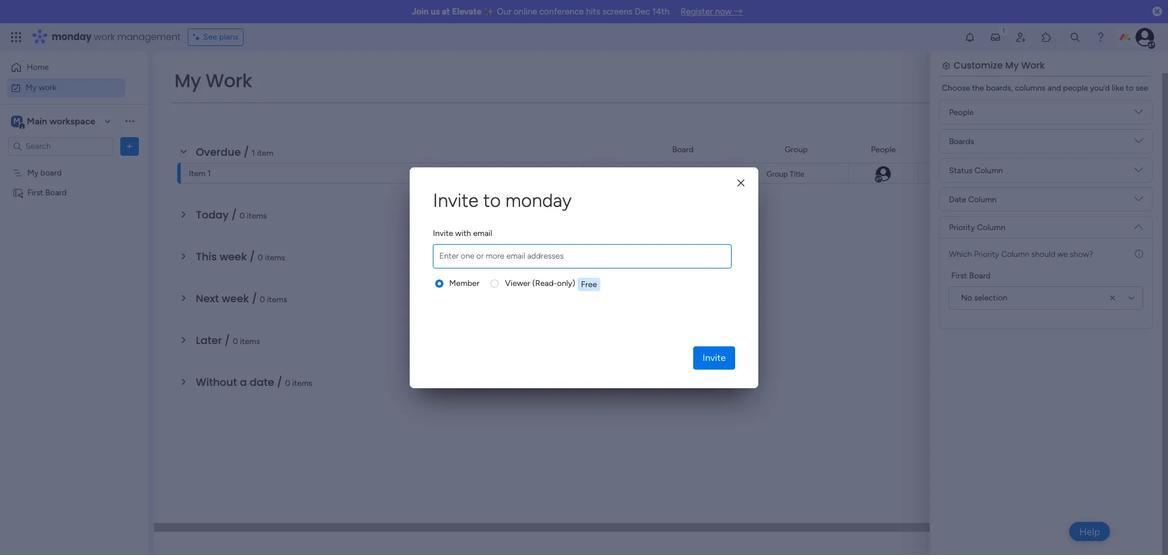 Task type: vqa. For each thing, say whether or not it's contained in the screenshot.
Add to favorites icon
no



Task type: describe. For each thing, give the bounding box(es) containing it.
management
[[117, 30, 181, 44]]

notifications image
[[964, 31, 976, 43]]

0 inside without a date / 0 items
[[285, 378, 290, 388]]

apps image
[[1041, 31, 1053, 43]]

choose
[[942, 83, 970, 93]]

selection
[[974, 293, 1007, 303]]

this
[[196, 249, 217, 264]]

workspace image
[[11, 115, 23, 128]]

v2 info image
[[1135, 248, 1143, 260]]

home button
[[7, 58, 125, 77]]

workspace
[[49, 115, 95, 126]]

customize for customize
[[389, 97, 429, 107]]

should
[[1032, 249, 1056, 259]]

status for status column
[[949, 165, 973, 175]]

our
[[497, 6, 512, 17]]

0 inside next week / 0 items
[[260, 295, 265, 305]]

→
[[734, 6, 743, 17]]

customize my work
[[954, 59, 1045, 72]]

my up boards,
[[1005, 59, 1019, 72]]

choose the boards, columns and people you'd like to see
[[942, 83, 1148, 93]]

board
[[40, 168, 62, 178]]

item 1
[[189, 169, 211, 178]]

viewer (read-only)
[[505, 278, 575, 288]]

group title
[[767, 170, 804, 178]]

see plans button
[[188, 28, 244, 46]]

invite for invite
[[703, 352, 726, 363]]

/ up next week / 0 items
[[250, 249, 255, 264]]

date
[[250, 375, 274, 389]]

no selection
[[961, 293, 1007, 303]]

overdue
[[196, 145, 241, 159]]

plans
[[219, 32, 238, 42]]

which priority column should we show?
[[949, 249, 1093, 259]]

my work button
[[7, 78, 125, 97]]

19 nov
[[947, 169, 970, 178]]

1 image
[[999, 24, 1009, 37]]

1 horizontal spatial work
[[1021, 59, 1045, 72]]

1 vertical spatial monday
[[505, 189, 572, 211]]

member
[[449, 278, 479, 288]]

my for my work
[[174, 67, 201, 94]]

0 horizontal spatial 1
[[208, 169, 211, 178]]

show?
[[1070, 249, 1093, 259]]

1 horizontal spatial to
[[1126, 83, 1134, 93]]

first board group
[[949, 270, 1143, 310]]

priority column
[[949, 223, 1006, 232]]

board inside heading
[[969, 271, 991, 281]]

items inside today / 0 items
[[247, 211, 267, 221]]

main content containing overdue /
[[154, 28, 1167, 555]]

my work
[[174, 67, 252, 94]]

item
[[189, 169, 206, 178]]

hits
[[586, 6, 600, 17]]

0 inside later / 0 items
[[233, 337, 238, 346]]

at
[[442, 6, 450, 17]]

see plans
[[203, 32, 238, 42]]

email
[[473, 228, 492, 238]]

no
[[961, 293, 972, 303]]

without a date / 0 items
[[196, 375, 312, 389]]

group for group title
[[767, 170, 788, 178]]

item
[[257, 148, 273, 158]]

you'd
[[1090, 83, 1110, 93]]

join
[[412, 6, 429, 17]]

items inside this week / 0 items
[[265, 253, 285, 263]]

14th
[[652, 6, 670, 17]]

week for next
[[222, 291, 249, 306]]

online
[[514, 6, 537, 17]]

19
[[947, 169, 954, 178]]

/ right the 'later' at the left of page
[[225, 333, 230, 348]]

done
[[326, 97, 344, 107]]

first for first board group
[[951, 271, 967, 281]]

Search in workspace field
[[24, 139, 97, 153]]

first board for first board link
[[631, 169, 670, 179]]

Enter one or more email addresses text field
[[436, 245, 729, 268]]

0 inside this week / 0 items
[[258, 253, 263, 263]]

first board link
[[629, 163, 736, 184]]

0 horizontal spatial monday
[[52, 30, 92, 44]]

see
[[203, 32, 217, 42]]

first board for first board group
[[951, 271, 991, 281]]

0 horizontal spatial to
[[483, 189, 501, 211]]

0 horizontal spatial first board
[[27, 187, 67, 197]]

my work
[[26, 82, 56, 92]]

first for first board link
[[631, 169, 647, 179]]

later / 0 items
[[196, 333, 260, 348]]

0 vertical spatial people
[[949, 107, 974, 117]]

this week / 0 items
[[196, 249, 285, 264]]

title
[[790, 170, 804, 178]]

nov
[[956, 169, 970, 178]]

select product image
[[10, 31, 22, 43]]

register now →
[[681, 6, 743, 17]]

boards,
[[986, 83, 1013, 93]]

like
[[1112, 83, 1124, 93]]

column left should
[[1001, 249, 1030, 259]]

elevate
[[452, 6, 482, 17]]

/ left item
[[244, 145, 249, 159]]

none search field inside main content
[[171, 93, 281, 112]]

✨
[[484, 6, 495, 17]]

priority for priority column
[[949, 223, 975, 232]]

my for my work
[[26, 82, 37, 92]]

we
[[1058, 249, 1068, 259]]

(read-
[[532, 278, 557, 288]]

customize button
[[371, 93, 433, 112]]

close image
[[738, 179, 745, 188]]

people
[[1063, 83, 1088, 93]]

columns
[[1015, 83, 1046, 93]]

boards
[[949, 136, 974, 146]]



Task type: locate. For each thing, give the bounding box(es) containing it.
0 vertical spatial first board
[[631, 169, 670, 179]]

my down the home
[[26, 82, 37, 92]]

without
[[196, 375, 237, 389]]

0
[[240, 211, 245, 221], [258, 253, 263, 263], [260, 295, 265, 305], [233, 337, 238, 346], [285, 378, 290, 388]]

1 vertical spatial people
[[871, 144, 896, 154]]

conference
[[539, 6, 584, 17]]

help button
[[1070, 522, 1110, 541]]

2 vertical spatial first board
[[951, 271, 991, 281]]

first inside first board heading
[[951, 271, 967, 281]]

free
[[581, 279, 597, 289]]

my inside button
[[26, 82, 37, 92]]

1 vertical spatial work
[[39, 82, 56, 92]]

viewer
[[505, 278, 530, 288]]

items right done
[[346, 97, 366, 107]]

column right nov
[[975, 165, 1003, 175]]

work
[[94, 30, 115, 44], [39, 82, 56, 92]]

to
[[1126, 83, 1134, 93], [483, 189, 501, 211]]

monday
[[52, 30, 92, 44], [505, 189, 572, 211]]

1 vertical spatial group
[[767, 170, 788, 178]]

group
[[785, 144, 808, 154], [767, 170, 788, 178]]

which
[[949, 249, 972, 259]]

hide
[[306, 97, 324, 107]]

home
[[27, 62, 49, 72]]

1 vertical spatial customize
[[389, 97, 429, 107]]

main
[[27, 115, 47, 126]]

0 horizontal spatial status
[[949, 165, 973, 175]]

column for priority column
[[977, 223, 1006, 232]]

2 vertical spatial first
[[951, 271, 967, 281]]

my left 'board'
[[27, 168, 38, 178]]

invite for invite with email
[[433, 228, 453, 238]]

0 vertical spatial customize
[[954, 59, 1003, 72]]

items right "date"
[[292, 378, 312, 388]]

invite for invite to monday
[[433, 189, 479, 211]]

2 horizontal spatial first board
[[951, 271, 991, 281]]

1 vertical spatial first board
[[27, 187, 67, 197]]

date column
[[949, 194, 997, 204]]

0 vertical spatial date
[[950, 144, 968, 154]]

items inside next week / 0 items
[[267, 295, 287, 305]]

1 vertical spatial to
[[483, 189, 501, 211]]

help image
[[1095, 31, 1107, 43]]

0 horizontal spatial people
[[871, 144, 896, 154]]

board
[[672, 144, 694, 154], [649, 169, 670, 179], [45, 187, 67, 197], [969, 271, 991, 281]]

2 vertical spatial invite
[[703, 352, 726, 363]]

jacob simon image
[[1136, 28, 1154, 46]]

items up this week / 0 items
[[247, 211, 267, 221]]

later
[[196, 333, 222, 348]]

today / 0 items
[[196, 207, 267, 222]]

list box containing my board
[[0, 160, 148, 359]]

0 vertical spatial work
[[94, 30, 115, 44]]

column up "priority column"
[[968, 194, 997, 204]]

to up email
[[483, 189, 501, 211]]

items down this week / 0 items
[[267, 295, 287, 305]]

screens
[[603, 6, 633, 17]]

work inside my work button
[[39, 82, 56, 92]]

shareable board image
[[12, 187, 23, 198]]

first
[[631, 169, 647, 179], [27, 187, 43, 197], [951, 271, 967, 281]]

0 down this week / 0 items
[[260, 295, 265, 305]]

work left management
[[94, 30, 115, 44]]

1 vertical spatial invite
[[433, 228, 453, 238]]

0 right today
[[240, 211, 245, 221]]

0 right "date"
[[285, 378, 290, 388]]

/ down this week / 0 items
[[252, 291, 257, 306]]

next
[[196, 291, 219, 306]]

0 horizontal spatial work
[[39, 82, 56, 92]]

inbox image
[[990, 31, 1001, 43]]

0 vertical spatial first
[[631, 169, 647, 179]]

1 horizontal spatial people
[[949, 107, 974, 117]]

dec
[[635, 6, 650, 17]]

first board heading
[[951, 270, 991, 282]]

1 vertical spatial date
[[949, 194, 966, 204]]

list box
[[0, 160, 148, 359]]

items inside later / 0 items
[[240, 337, 260, 346]]

work up columns
[[1021, 59, 1045, 72]]

column
[[975, 165, 1003, 175], [968, 194, 997, 204], [977, 223, 1006, 232], [1001, 249, 1030, 259]]

invite inside the invite button
[[703, 352, 726, 363]]

2 horizontal spatial first
[[951, 271, 967, 281]]

status
[[1029, 144, 1052, 154], [949, 165, 973, 175]]

next week / 0 items
[[196, 291, 287, 306]]

date for date
[[950, 144, 968, 154]]

to right "like"
[[1126, 83, 1134, 93]]

0 vertical spatial 1
[[252, 148, 255, 158]]

workspace selection element
[[11, 114, 97, 129]]

work
[[1021, 59, 1045, 72], [206, 67, 252, 94]]

column for date column
[[968, 194, 997, 204]]

0 vertical spatial status
[[1029, 144, 1052, 154]]

0 right the 'later' at the left of page
[[233, 337, 238, 346]]

date down 19 nov
[[949, 194, 966, 204]]

invite button
[[693, 346, 735, 369]]

week
[[220, 249, 247, 264], [222, 291, 249, 306]]

1 vertical spatial status
[[949, 165, 973, 175]]

1
[[252, 148, 255, 158], [208, 169, 211, 178]]

the
[[972, 83, 984, 93]]

my for my board
[[27, 168, 38, 178]]

1 horizontal spatial first board
[[631, 169, 670, 179]]

group left 'title'
[[767, 170, 788, 178]]

1 inside overdue / 1 item
[[252, 148, 255, 158]]

customize
[[954, 59, 1003, 72], [389, 97, 429, 107]]

work down plans
[[206, 67, 252, 94]]

/
[[244, 145, 249, 159], [231, 207, 237, 222], [250, 249, 255, 264], [252, 291, 257, 306], [225, 333, 230, 348], [277, 375, 282, 389]]

first board
[[631, 169, 670, 179], [27, 187, 67, 197], [951, 271, 991, 281]]

column down date column
[[977, 223, 1006, 232]]

week for this
[[220, 249, 247, 264]]

today
[[196, 207, 229, 222]]

with
[[455, 228, 471, 238]]

my down see plans button
[[174, 67, 201, 94]]

help
[[1079, 526, 1100, 537]]

week right this
[[220, 249, 247, 264]]

column for status column
[[975, 165, 1003, 175]]

a
[[240, 375, 247, 389]]

priority for priority
[[1109, 144, 1135, 154]]

now
[[715, 6, 732, 17]]

1 horizontal spatial customize
[[954, 59, 1003, 72]]

us
[[431, 6, 440, 17]]

hide done items
[[306, 97, 366, 107]]

monday work management
[[52, 30, 181, 44]]

items up next week / 0 items
[[265, 253, 285, 263]]

1 horizontal spatial status
[[1029, 144, 1052, 154]]

week right next
[[222, 291, 249, 306]]

first inside first board link
[[631, 169, 647, 179]]

1 vertical spatial week
[[222, 291, 249, 306]]

search everything image
[[1069, 31, 1081, 43]]

0 up next week / 0 items
[[258, 253, 263, 263]]

items
[[346, 97, 366, 107], [247, 211, 267, 221], [265, 253, 285, 263], [267, 295, 287, 305], [240, 337, 260, 346], [292, 378, 312, 388]]

items inside without a date / 0 items
[[292, 378, 312, 388]]

0 vertical spatial invite
[[433, 189, 479, 211]]

invite
[[433, 189, 479, 211], [433, 228, 453, 238], [703, 352, 726, 363]]

invite with email
[[433, 228, 492, 238]]

0 vertical spatial monday
[[52, 30, 92, 44]]

group up 'title'
[[785, 144, 808, 154]]

/ right today
[[231, 207, 237, 222]]

0 vertical spatial group
[[785, 144, 808, 154]]

1 horizontal spatial first
[[631, 169, 647, 179]]

customize inside button
[[389, 97, 429, 107]]

and
[[1048, 83, 1061, 93]]

overdue / 1 item
[[196, 145, 273, 159]]

None search field
[[171, 93, 281, 112]]

status column
[[949, 165, 1003, 175]]

join us at elevate ✨ our online conference hits screens dec 14th
[[412, 6, 670, 17]]

main workspace
[[27, 115, 95, 126]]

1 horizontal spatial work
[[94, 30, 115, 44]]

m
[[13, 116, 20, 126]]

0 horizontal spatial first
[[27, 187, 43, 197]]

/ right "date"
[[277, 375, 282, 389]]

1 right item
[[208, 169, 211, 178]]

priority
[[1109, 144, 1135, 154], [949, 223, 975, 232], [974, 249, 999, 259]]

search image
[[267, 98, 276, 107]]

0 horizontal spatial work
[[206, 67, 252, 94]]

1 horizontal spatial 1
[[252, 148, 255, 158]]

1 horizontal spatial monday
[[505, 189, 572, 211]]

my
[[1005, 59, 1019, 72], [174, 67, 201, 94], [26, 82, 37, 92], [27, 168, 38, 178]]

0 vertical spatial week
[[220, 249, 247, 264]]

invite to monday
[[433, 189, 572, 211]]

0 vertical spatial to
[[1126, 83, 1134, 93]]

items up without a date / 0 items
[[240, 337, 260, 346]]

first board inside group
[[951, 271, 991, 281]]

register now → link
[[681, 6, 743, 17]]

date for date column
[[949, 194, 966, 204]]

0 horizontal spatial customize
[[389, 97, 429, 107]]

1 vertical spatial priority
[[949, 223, 975, 232]]

invite members image
[[1015, 31, 1027, 43]]

group for group
[[785, 144, 808, 154]]

work for monday
[[94, 30, 115, 44]]

1 left item
[[252, 148, 255, 158]]

status for status
[[1029, 144, 1052, 154]]

date up 19 nov
[[950, 144, 968, 154]]

option
[[0, 162, 148, 164]]

Filter dashboard by text search field
[[171, 93, 281, 112]]

see
[[1136, 83, 1148, 93]]

only)
[[557, 278, 575, 288]]

1 vertical spatial 1
[[208, 169, 211, 178]]

1 vertical spatial first
[[27, 187, 43, 197]]

main content
[[154, 28, 1167, 555]]

0 vertical spatial priority
[[1109, 144, 1135, 154]]

2 vertical spatial priority
[[974, 249, 999, 259]]

customize for customize my work
[[954, 59, 1003, 72]]

register
[[681, 6, 713, 17]]

0 inside today / 0 items
[[240, 211, 245, 221]]

work down the home
[[39, 82, 56, 92]]

work for my
[[39, 82, 56, 92]]

my board
[[27, 168, 62, 178]]



